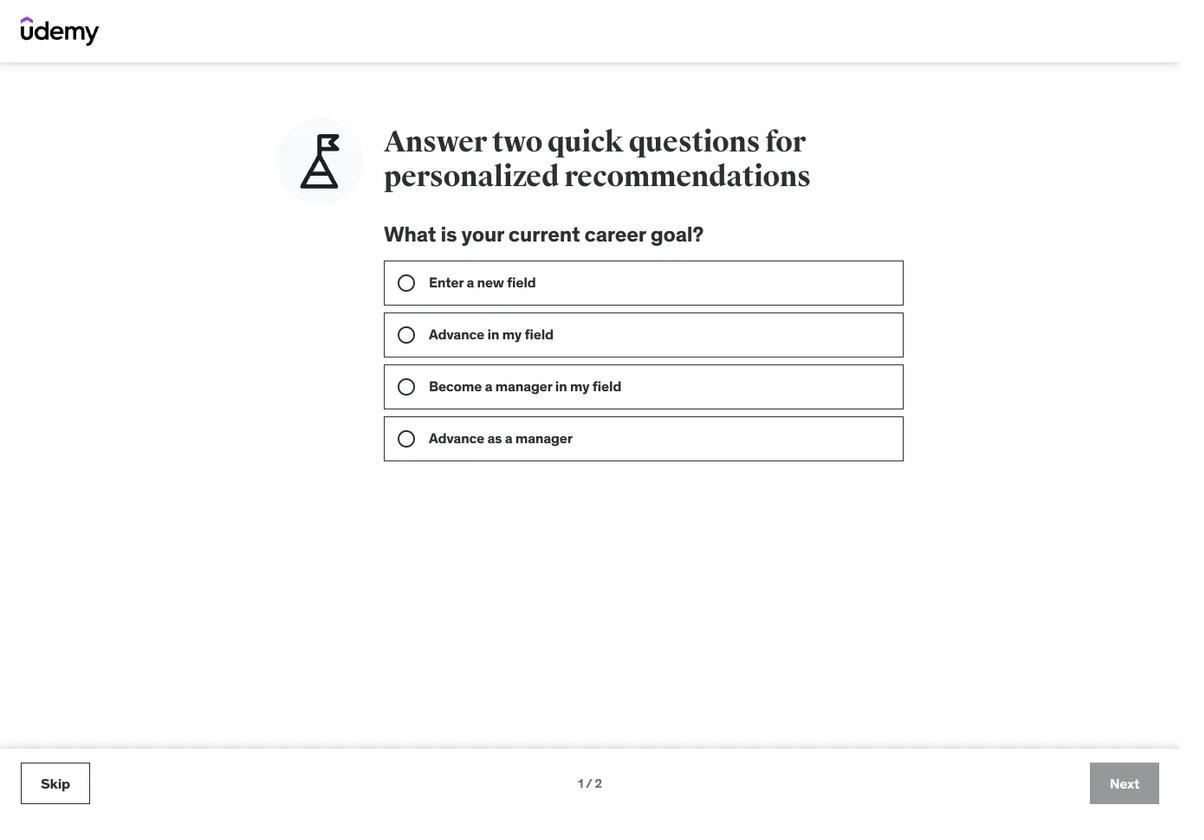 Task type: vqa. For each thing, say whether or not it's contained in the screenshot.
Understand
no



Task type: locate. For each thing, give the bounding box(es) containing it.
0 horizontal spatial a
[[467, 274, 474, 291]]

is
[[441, 221, 457, 247]]

1 vertical spatial manager
[[515, 430, 573, 447]]

recommendations
[[564, 159, 811, 195]]

0 vertical spatial field
[[507, 274, 536, 291]]

questions
[[629, 124, 760, 160]]

0 vertical spatial my
[[502, 326, 522, 343]]

0 horizontal spatial my
[[502, 326, 522, 343]]

advance left as
[[429, 430, 485, 447]]

1 vertical spatial in
[[555, 378, 567, 395]]

2 horizontal spatial a
[[505, 430, 513, 447]]

1 vertical spatial my
[[570, 378, 590, 395]]

what is your current career goal?
[[384, 221, 704, 247]]

1
[[578, 776, 584, 792]]

next
[[1110, 775, 1140, 793]]

advance up become
[[429, 326, 485, 343]]

advance in my field
[[429, 326, 554, 343]]

current
[[509, 221, 580, 247]]

0 vertical spatial in
[[487, 326, 499, 343]]

1 vertical spatial field
[[525, 326, 554, 343]]

0 vertical spatial advance
[[429, 326, 485, 343]]

what
[[384, 221, 436, 247]]

goal?
[[651, 221, 704, 247]]

/
[[586, 776, 592, 792]]

in
[[487, 326, 499, 343], [555, 378, 567, 395]]

1 horizontal spatial in
[[555, 378, 567, 395]]

manager up advance as a manager
[[495, 378, 552, 395]]

2 advance from the top
[[429, 430, 485, 447]]

2 vertical spatial a
[[505, 430, 513, 447]]

answer
[[384, 124, 487, 160]]

0 vertical spatial manager
[[495, 378, 552, 395]]

advance
[[429, 326, 485, 343], [429, 430, 485, 447]]

in down new
[[487, 326, 499, 343]]

manager right as
[[515, 430, 573, 447]]

a left new
[[467, 274, 474, 291]]

1 horizontal spatial a
[[485, 378, 492, 395]]

enter a new field
[[429, 274, 536, 291]]

manager
[[495, 378, 552, 395], [515, 430, 573, 447]]

1 vertical spatial advance
[[429, 430, 485, 447]]

advance as a manager
[[429, 430, 573, 447]]

a right as
[[505, 430, 513, 447]]

my
[[502, 326, 522, 343], [570, 378, 590, 395]]

as
[[487, 430, 502, 447]]

1 advance from the top
[[429, 326, 485, 343]]

become
[[429, 378, 482, 395]]

a
[[467, 274, 474, 291], [485, 378, 492, 395], [505, 430, 513, 447]]

1 vertical spatial a
[[485, 378, 492, 395]]

0 vertical spatial a
[[467, 274, 474, 291]]

next button
[[1090, 763, 1160, 805]]

in up advance as a manager
[[555, 378, 567, 395]]

field
[[507, 274, 536, 291], [525, 326, 554, 343], [593, 378, 622, 395]]

1 / 2
[[578, 776, 602, 792]]

a for become
[[485, 378, 492, 395]]

a right become
[[485, 378, 492, 395]]

become a manager in my field
[[429, 378, 622, 395]]



Task type: describe. For each thing, give the bounding box(es) containing it.
advance for advance as a manager
[[429, 430, 485, 447]]

skip
[[41, 775, 70, 793]]

quick
[[548, 124, 624, 160]]

2 vertical spatial field
[[593, 378, 622, 395]]

advance for advance in my field
[[429, 326, 485, 343]]

personalized
[[384, 159, 559, 195]]

career
[[585, 221, 646, 247]]

skip link
[[21, 763, 90, 805]]

1 horizontal spatial my
[[570, 378, 590, 395]]

0 horizontal spatial in
[[487, 326, 499, 343]]

field for advance in my field
[[525, 326, 554, 343]]

two
[[492, 124, 542, 160]]

new
[[477, 274, 504, 291]]

enter
[[429, 274, 464, 291]]

for
[[765, 124, 806, 160]]

udemy image
[[21, 16, 100, 46]]

field for enter a new field
[[507, 274, 536, 291]]

2
[[595, 776, 602, 792]]

a for enter
[[467, 274, 474, 291]]

your
[[462, 221, 504, 247]]

answer two quick questions for personalized recommendations
[[384, 124, 811, 195]]



